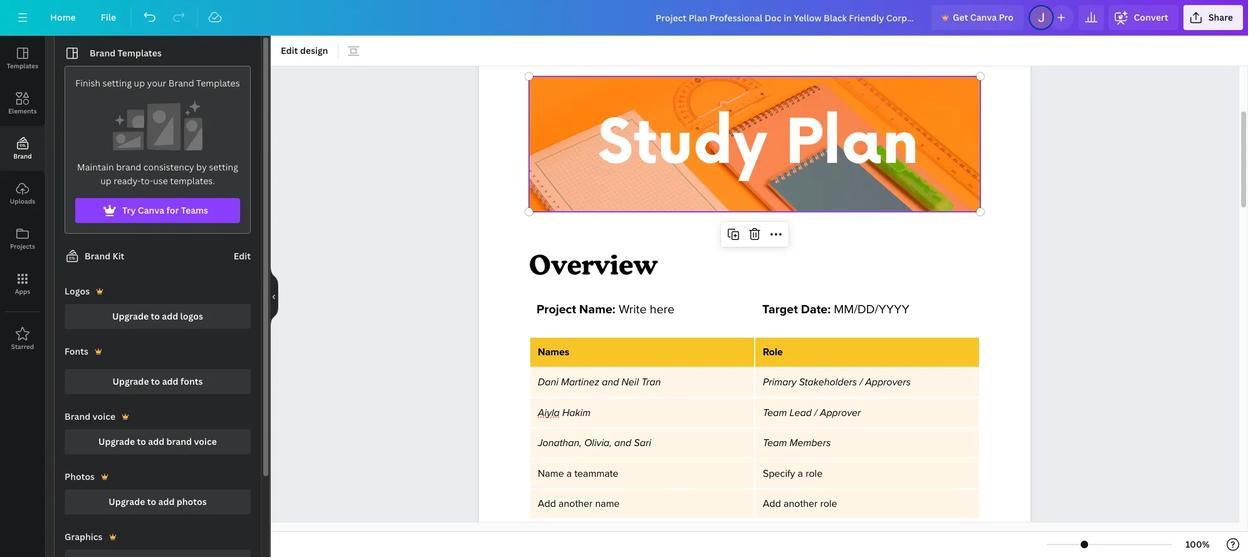 Task type: vqa. For each thing, say whether or not it's contained in the screenshot.
Page 1 / 1
no



Task type: describe. For each thing, give the bounding box(es) containing it.
try canva for teams
[[122, 204, 208, 216]]

upgrade to add fonts
[[113, 376, 203, 388]]

get canva pro
[[953, 11, 1014, 23]]

upgrade to add logos button
[[65, 304, 251, 329]]

starred button
[[0, 317, 45, 362]]

home
[[50, 11, 76, 23]]

brand for brand
[[13, 152, 32, 161]]

logos
[[65, 285, 90, 297]]

edit design button
[[276, 41, 333, 61]]

hide image
[[270, 267, 278, 327]]

study
[[598, 109, 768, 181]]

fonts
[[181, 376, 203, 388]]

elements
[[8, 107, 37, 115]]

add for fonts
[[162, 376, 179, 388]]

upgrade to add photos button
[[65, 490, 251, 515]]

plan
[[786, 109, 920, 181]]

convert button
[[1109, 5, 1179, 30]]

share
[[1209, 11, 1234, 23]]

to for logos
[[151, 310, 160, 322]]

brand button
[[0, 126, 45, 171]]

brand kit
[[85, 250, 124, 262]]

uploads
[[10, 197, 35, 206]]

projects
[[10, 242, 35, 251]]

ready-
[[114, 175, 141, 187]]

upgrade to add brand voice
[[98, 436, 217, 448]]

logos
[[180, 310, 203, 322]]

brand for brand templates
[[90, 47, 116, 59]]

upgrade for upgrade to add fonts
[[113, 376, 149, 388]]

templates.
[[170, 175, 215, 187]]

kit
[[113, 250, 124, 262]]

uploads button
[[0, 171, 45, 216]]

use
[[153, 175, 168, 187]]

try
[[122, 204, 136, 216]]

try canva for teams button
[[75, 198, 240, 223]]

2 horizontal spatial templates
[[196, 77, 240, 89]]

0 vertical spatial up
[[134, 77, 145, 89]]

file button
[[91, 5, 126, 30]]

file
[[101, 11, 116, 23]]

add for photos
[[158, 496, 175, 508]]

photos
[[65, 471, 95, 483]]

brand inside upgrade to add brand voice "button"
[[167, 436, 192, 448]]

0 vertical spatial setting
[[103, 77, 132, 89]]

brand templates
[[90, 47, 162, 59]]

fonts
[[65, 346, 88, 358]]

apps button
[[0, 262, 45, 307]]

to for fonts
[[151, 376, 160, 388]]

share button
[[1184, 5, 1244, 30]]



Task type: locate. For each thing, give the bounding box(es) containing it.
upgrade inside upgrade to add brand voice "button"
[[98, 436, 135, 448]]

canva for pro
[[971, 11, 997, 23]]

0 vertical spatial brand
[[116, 161, 141, 173]]

0 horizontal spatial voice
[[93, 411, 115, 423]]

canva left for on the left of page
[[138, 204, 164, 216]]

to for brand
[[137, 436, 146, 448]]

setting
[[103, 77, 132, 89], [209, 161, 238, 173]]

add left photos
[[158, 496, 175, 508]]

Design title text field
[[646, 5, 927, 30]]

setting right by
[[209, 161, 238, 173]]

1 vertical spatial up
[[100, 175, 111, 187]]

brand
[[116, 161, 141, 173], [167, 436, 192, 448]]

voice inside "button"
[[194, 436, 217, 448]]

100%
[[1186, 539, 1210, 551]]

design
[[300, 45, 328, 56]]

brand inside the maintain brand consistency by setting up ready-to-use templates.
[[116, 161, 141, 173]]

main menu bar
[[0, 0, 1249, 36]]

canva
[[971, 11, 997, 23], [138, 204, 164, 216]]

study plan
[[598, 109, 920, 181]]

brand up "finish"
[[90, 47, 116, 59]]

projects button
[[0, 216, 45, 262]]

canva inside button
[[971, 11, 997, 23]]

edit for edit
[[234, 250, 251, 262]]

add left logos
[[162, 310, 178, 322]]

templates button
[[0, 36, 45, 81]]

pro
[[999, 11, 1014, 23]]

to left fonts
[[151, 376, 160, 388]]

to inside upgrade to add fonts button
[[151, 376, 160, 388]]

0 vertical spatial voice
[[93, 411, 115, 423]]

0 horizontal spatial setting
[[103, 77, 132, 89]]

to inside the "upgrade to add logos" button
[[151, 310, 160, 322]]

1 vertical spatial templates
[[7, 61, 38, 70]]

0 horizontal spatial templates
[[7, 61, 38, 70]]

brand up photos at the left of the page
[[65, 411, 90, 423]]

0 horizontal spatial brand
[[116, 161, 141, 173]]

templates right your
[[196, 77, 240, 89]]

voice
[[93, 411, 115, 423], [194, 436, 217, 448]]

add inside button
[[162, 376, 179, 388]]

brand inside brand button
[[13, 152, 32, 161]]

canva inside 'button'
[[138, 204, 164, 216]]

brand up photos
[[167, 436, 192, 448]]

0 vertical spatial canva
[[971, 11, 997, 23]]

for
[[166, 204, 179, 216]]

1 horizontal spatial templates
[[118, 47, 162, 59]]

photos
[[177, 496, 207, 508]]

add
[[162, 310, 178, 322], [162, 376, 179, 388], [148, 436, 164, 448], [158, 496, 175, 508]]

home link
[[40, 5, 86, 30]]

upgrade to add fonts button
[[65, 369, 251, 395]]

brand up ready-
[[116, 161, 141, 173]]

convert
[[1134, 11, 1169, 23]]

1 vertical spatial voice
[[194, 436, 217, 448]]

templates up your
[[118, 47, 162, 59]]

setting right "finish"
[[103, 77, 132, 89]]

to-
[[141, 175, 153, 187]]

upgrade inside upgrade to add fonts button
[[113, 376, 149, 388]]

1 horizontal spatial setting
[[209, 161, 238, 173]]

brand for brand kit
[[85, 250, 111, 262]]

0 horizontal spatial up
[[100, 175, 111, 187]]

brand left kit
[[85, 250, 111, 262]]

up
[[134, 77, 145, 89], [100, 175, 111, 187]]

add inside button
[[162, 310, 178, 322]]

brand for brand voice
[[65, 411, 90, 423]]

elements button
[[0, 81, 45, 126]]

1 vertical spatial setting
[[209, 161, 238, 173]]

edit button
[[234, 250, 251, 263]]

finish
[[75, 77, 100, 89]]

templates up elements button
[[7, 61, 38, 70]]

1 vertical spatial brand
[[167, 436, 192, 448]]

graphics
[[65, 531, 103, 543]]

add left fonts
[[162, 376, 179, 388]]

1 horizontal spatial voice
[[194, 436, 217, 448]]

add for logos
[[162, 310, 178, 322]]

to inside upgrade to add photos "button"
[[147, 496, 156, 508]]

brand voice
[[65, 411, 115, 423]]

brand
[[90, 47, 116, 59], [169, 77, 194, 89], [13, 152, 32, 161], [85, 250, 111, 262], [65, 411, 90, 423]]

brand right your
[[169, 77, 194, 89]]

upgrade inside the "upgrade to add logos" button
[[112, 310, 149, 322]]

starred
[[11, 342, 34, 351]]

1 horizontal spatial brand
[[167, 436, 192, 448]]

voice up photos
[[194, 436, 217, 448]]

apps
[[15, 287, 30, 296]]

setting inside the maintain brand consistency by setting up ready-to-use templates.
[[209, 161, 238, 173]]

overview
[[529, 249, 658, 281]]

maintain brand consistency by setting up ready-to-use templates.
[[77, 161, 238, 187]]

up down maintain
[[100, 175, 111, 187]]

upgrade for upgrade to add logos
[[112, 310, 149, 322]]

side panel tab list
[[0, 36, 45, 362]]

upgrade to add photos
[[109, 496, 207, 508]]

canva left pro
[[971, 11, 997, 23]]

up inside the maintain brand consistency by setting up ready-to-use templates.
[[100, 175, 111, 187]]

1 vertical spatial canva
[[138, 204, 164, 216]]

upgrade
[[112, 310, 149, 322], [113, 376, 149, 388], [98, 436, 135, 448], [109, 496, 145, 508]]

upgrade inside upgrade to add photos "button"
[[109, 496, 145, 508]]

to
[[151, 310, 160, 322], [151, 376, 160, 388], [137, 436, 146, 448], [147, 496, 156, 508]]

canva for for
[[138, 204, 164, 216]]

upgrade for upgrade to add brand voice
[[98, 436, 135, 448]]

brand up uploads button
[[13, 152, 32, 161]]

to down upgrade to add fonts button
[[137, 436, 146, 448]]

voice up upgrade to add brand voice
[[93, 411, 115, 423]]

templates inside button
[[7, 61, 38, 70]]

add down upgrade to add fonts button
[[148, 436, 164, 448]]

maintain
[[77, 161, 114, 173]]

get canva pro button
[[932, 5, 1024, 30]]

to left photos
[[147, 496, 156, 508]]

2 vertical spatial templates
[[196, 77, 240, 89]]

to for photos
[[147, 496, 156, 508]]

templates
[[118, 47, 162, 59], [7, 61, 38, 70], [196, 77, 240, 89]]

upgrade to add brand voice button
[[65, 430, 251, 455]]

to inside upgrade to add brand voice "button"
[[137, 436, 146, 448]]

edit
[[281, 45, 298, 56], [234, 250, 251, 262]]

up left your
[[134, 77, 145, 89]]

to left logos
[[151, 310, 160, 322]]

teams
[[181, 204, 208, 216]]

1 horizontal spatial up
[[134, 77, 145, 89]]

upgrade to add logos
[[112, 310, 203, 322]]

1 horizontal spatial canva
[[971, 11, 997, 23]]

0 horizontal spatial canva
[[138, 204, 164, 216]]

your
[[147, 77, 166, 89]]

by
[[196, 161, 207, 173]]

upgrade for upgrade to add photos
[[109, 496, 145, 508]]

0 vertical spatial templates
[[118, 47, 162, 59]]

edit design
[[281, 45, 328, 56]]

add for brand
[[148, 436, 164, 448]]

1 vertical spatial edit
[[234, 250, 251, 262]]

1 horizontal spatial edit
[[281, 45, 298, 56]]

0 horizontal spatial edit
[[234, 250, 251, 262]]

0 vertical spatial edit
[[281, 45, 298, 56]]

consistency
[[143, 161, 194, 173]]

edit for edit design
[[281, 45, 298, 56]]

finish setting up your brand templates
[[75, 77, 240, 89]]

get
[[953, 11, 969, 23]]

edit inside button
[[281, 45, 298, 56]]

100% button
[[1178, 535, 1219, 555]]



